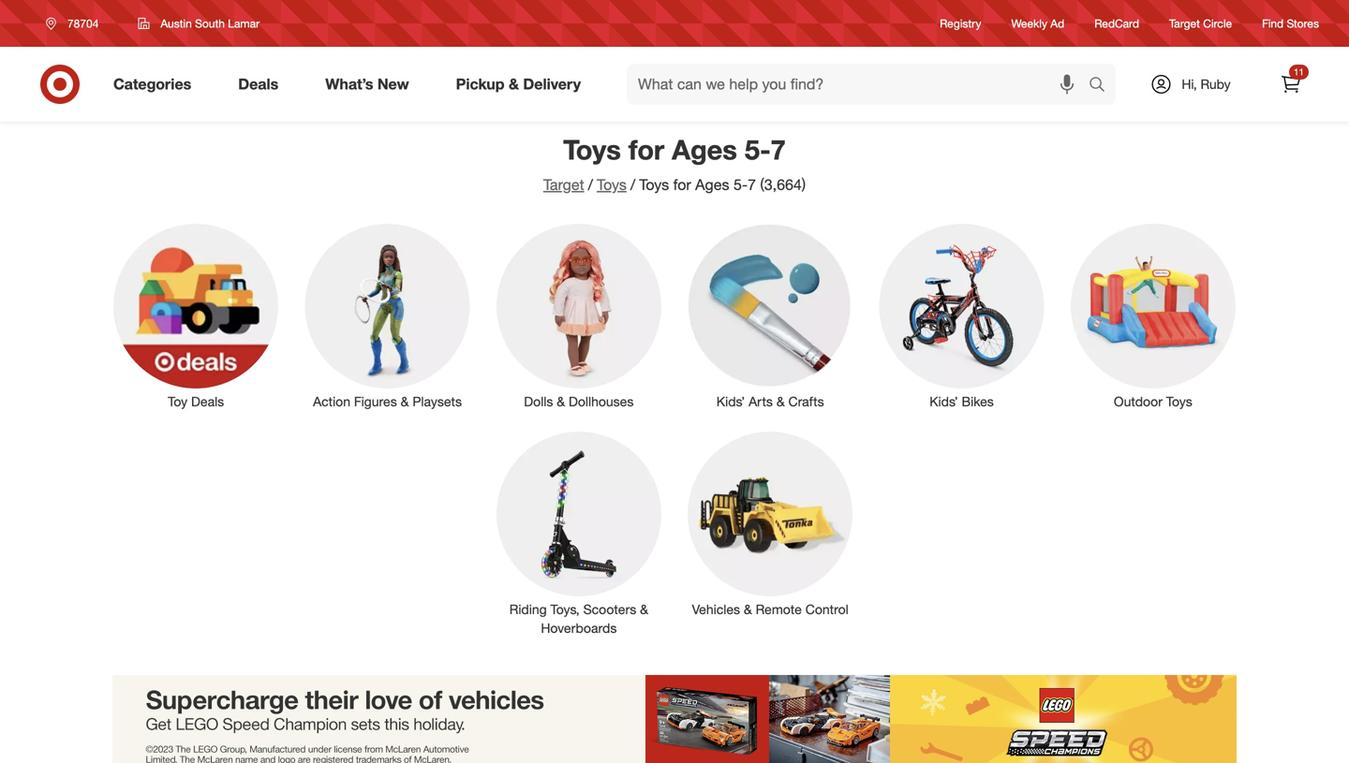 Task type: locate. For each thing, give the bounding box(es) containing it.
5- up (3,664) at top
[[745, 133, 771, 166]]

delivery
[[523, 75, 581, 93]]

1 horizontal spatial kids'
[[930, 394, 958, 410]]

&
[[509, 75, 519, 93], [401, 394, 409, 410], [557, 394, 565, 410], [777, 394, 785, 410], [640, 602, 648, 618], [744, 602, 752, 618]]

0 horizontal spatial /
[[588, 176, 593, 194]]

0 horizontal spatial kids'
[[717, 394, 745, 410]]

what's
[[325, 75, 373, 93]]

advertisement region
[[112, 676, 1237, 764]]

target left toys link
[[543, 176, 584, 194]]

target link
[[543, 176, 584, 194]]

& left remote
[[744, 602, 752, 618]]

target circle link
[[1170, 15, 1232, 31]]

toys
[[563, 133, 621, 166], [597, 176, 627, 194], [639, 176, 669, 194], [1167, 394, 1193, 410]]

toys right toys link
[[639, 176, 669, 194]]

0 horizontal spatial target
[[543, 176, 584, 194]]

kids' bikes link
[[866, 220, 1058, 411]]

lamar
[[228, 16, 260, 30]]

11 link
[[1271, 64, 1312, 105]]

dolls & dollhouses
[[524, 394, 634, 410]]

target left circle
[[1170, 16, 1200, 30]]

toys,
[[551, 602, 580, 618]]

0 vertical spatial 7
[[771, 133, 786, 166]]

0 horizontal spatial 7
[[748, 176, 756, 194]]

7 up (3,664) at top
[[771, 133, 786, 166]]

What can we help you find? suggestions appear below search field
[[627, 64, 1094, 105]]

riding toys, scooters & hoverboards
[[510, 602, 648, 637]]

action figures & playsets
[[313, 394, 462, 410]]

ages
[[672, 133, 737, 166], [696, 176, 730, 194]]

figures
[[354, 394, 397, 410]]

kids'
[[717, 394, 745, 410], [930, 394, 958, 410]]

/ left toys link
[[588, 176, 593, 194]]

2 / from the left
[[631, 176, 636, 194]]

vehicles
[[692, 602, 740, 618]]

target
[[1170, 16, 1200, 30], [543, 176, 584, 194]]

kids' arts & crafts
[[717, 394, 824, 410]]

7
[[771, 133, 786, 166], [748, 176, 756, 194]]

control
[[806, 602, 849, 618]]

kids' for kids' bikes
[[930, 394, 958, 410]]

1 / from the left
[[588, 176, 593, 194]]

riding toys, scooters & hoverboards link
[[483, 428, 675, 638]]

hoverboards
[[541, 620, 617, 637]]

78704 button
[[34, 7, 118, 40]]

registry link
[[940, 15, 982, 31]]

0 vertical spatial for
[[629, 133, 665, 166]]

pickup
[[456, 75, 505, 93]]

deals right toy
[[191, 394, 224, 410]]

austin south lamar
[[161, 16, 260, 30]]

deals
[[238, 75, 279, 93], [191, 394, 224, 410]]

remote
[[756, 602, 802, 618]]

& right scooters
[[640, 602, 648, 618]]

bikes
[[962, 394, 994, 410]]

dolls & dollhouses link
[[483, 220, 675, 411]]

for
[[629, 133, 665, 166], [673, 176, 691, 194]]

austin
[[161, 16, 192, 30]]

kids' left the bikes
[[930, 394, 958, 410]]

1 horizontal spatial deals
[[238, 75, 279, 93]]

0 vertical spatial deals
[[238, 75, 279, 93]]

/
[[588, 176, 593, 194], [631, 176, 636, 194]]

7 left (3,664) at top
[[748, 176, 756, 194]]

1 horizontal spatial target
[[1170, 16, 1200, 30]]

1 vertical spatial for
[[673, 176, 691, 194]]

circle
[[1203, 16, 1232, 30]]

5-
[[745, 133, 771, 166], [734, 176, 748, 194]]

weekly ad
[[1012, 16, 1065, 30]]

search button
[[1081, 64, 1126, 109]]

1 vertical spatial 7
[[748, 176, 756, 194]]

2 kids' from the left
[[930, 394, 958, 410]]

redcard
[[1095, 16, 1140, 30]]

south
[[195, 16, 225, 30]]

/ right toys link
[[631, 176, 636, 194]]

find stores link
[[1262, 15, 1320, 31]]

toys right outdoor
[[1167, 394, 1193, 410]]

search
[[1081, 77, 1126, 95]]

toy deals link
[[100, 220, 292, 411]]

weekly
[[1012, 16, 1048, 30]]

1 kids' from the left
[[717, 394, 745, 410]]

& inside 'link'
[[744, 602, 752, 618]]

0 horizontal spatial deals
[[191, 394, 224, 410]]

1 vertical spatial target
[[543, 176, 584, 194]]

registry
[[940, 16, 982, 30]]

kids' bikes
[[930, 394, 994, 410]]

riding
[[510, 602, 547, 618]]

0 vertical spatial target
[[1170, 16, 1200, 30]]

1 horizontal spatial for
[[673, 176, 691, 194]]

(3,664)
[[760, 176, 806, 194]]

1 vertical spatial deals
[[191, 394, 224, 410]]

crafts
[[789, 394, 824, 410]]

1 horizontal spatial /
[[631, 176, 636, 194]]

deals down lamar
[[238, 75, 279, 93]]

redcard link
[[1095, 15, 1140, 31]]

kids' left arts
[[717, 394, 745, 410]]

5- left (3,664) at top
[[734, 176, 748, 194]]

deals link
[[222, 64, 302, 105]]

& right arts
[[777, 394, 785, 410]]

new
[[378, 75, 409, 93]]

vehicles & remote control
[[692, 602, 849, 618]]

find
[[1262, 16, 1284, 30]]

kids' arts & crafts link
[[675, 220, 866, 411]]

arts
[[749, 394, 773, 410]]



Task type: vqa. For each thing, say whether or not it's contained in the screenshot.
the Circle
yes



Task type: describe. For each thing, give the bounding box(es) containing it.
toys right target link
[[597, 176, 627, 194]]

categories link
[[97, 64, 215, 105]]

deals inside 'link'
[[238, 75, 279, 93]]

target inside toys for ages 5-7 target / toys / toys for ages 5-7 (3,664)
[[543, 176, 584, 194]]

0 vertical spatial 5-
[[745, 133, 771, 166]]

& right the figures
[[401, 394, 409, 410]]

pickup & delivery
[[456, 75, 581, 93]]

outdoor toys link
[[1058, 220, 1249, 411]]

1 horizontal spatial 7
[[771, 133, 786, 166]]

find stores
[[1262, 16, 1320, 30]]

ad
[[1051, 16, 1065, 30]]

1 vertical spatial 5-
[[734, 176, 748, 194]]

toy
[[168, 394, 188, 410]]

78704
[[67, 16, 99, 30]]

stores
[[1287, 16, 1320, 30]]

playsets
[[413, 394, 462, 410]]

what's new link
[[309, 64, 433, 105]]

& inside riding toys, scooters & hoverboards
[[640, 602, 648, 618]]

categories
[[113, 75, 191, 93]]

kids' for kids' arts & crafts
[[717, 394, 745, 410]]

target inside target circle link
[[1170, 16, 1200, 30]]

weekly ad link
[[1012, 15, 1065, 31]]

target circle
[[1170, 16, 1232, 30]]

toy deals
[[168, 394, 224, 410]]

1 vertical spatial ages
[[696, 176, 730, 194]]

outdoor
[[1114, 394, 1163, 410]]

what's new
[[325, 75, 409, 93]]

hi,
[[1182, 76, 1197, 92]]

scooters
[[583, 602, 637, 618]]

dollhouses
[[569, 394, 634, 410]]

0 vertical spatial ages
[[672, 133, 737, 166]]

vehicles & remote control link
[[675, 428, 866, 620]]

action
[[313, 394, 350, 410]]

toys link
[[597, 176, 627, 194]]

toys up toys link
[[563, 133, 621, 166]]

& right pickup
[[509, 75, 519, 93]]

pickup & delivery link
[[440, 64, 604, 105]]

dolls
[[524, 394, 553, 410]]

hi, ruby
[[1182, 76, 1231, 92]]

ruby
[[1201, 76, 1231, 92]]

11
[[1294, 66, 1305, 78]]

action figures & playsets link
[[292, 220, 483, 411]]

austin south lamar button
[[126, 7, 272, 40]]

toys for ages 5-7 target / toys / toys for ages 5-7 (3,664)
[[543, 133, 806, 194]]

& right dolls
[[557, 394, 565, 410]]

0 horizontal spatial for
[[629, 133, 665, 166]]

outdoor toys
[[1114, 394, 1193, 410]]



